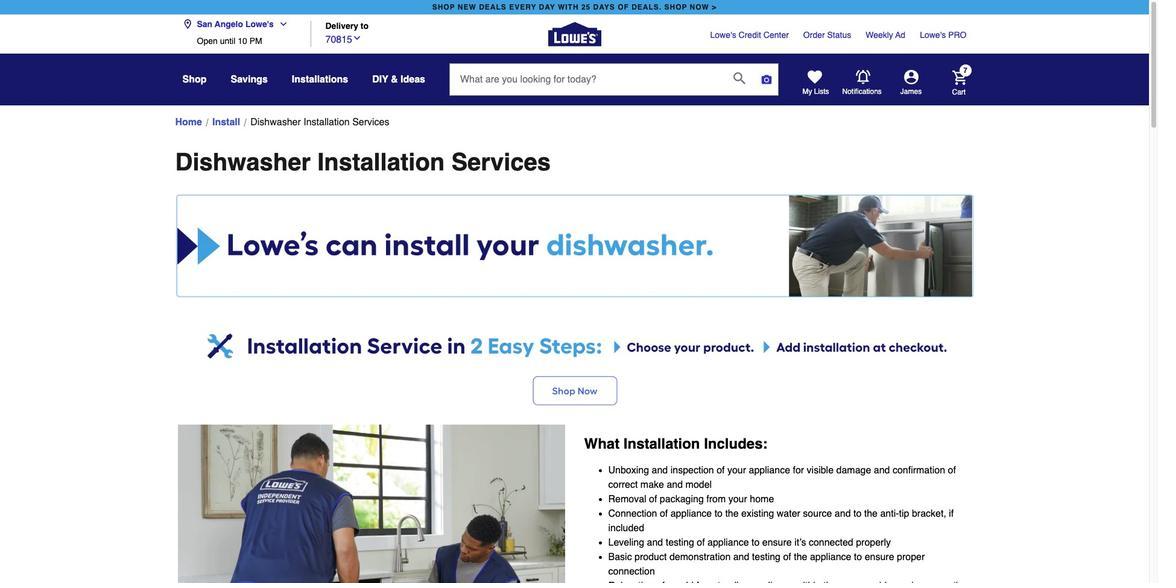 Task type: locate. For each thing, give the bounding box(es) containing it.
the left anti-
[[864, 509, 878, 520]]

day
[[539, 3, 555, 11]]

the down it's
[[794, 553, 807, 564]]

0 horizontal spatial ensure
[[762, 538, 792, 549]]

properly
[[856, 538, 891, 549]]

lowe's credit center
[[710, 30, 789, 40]]

1 horizontal spatial lowe's
[[710, 30, 736, 40]]

shop left new
[[432, 3, 455, 11]]

lowe's home improvement notification center image
[[856, 70, 870, 84]]

basic
[[608, 553, 632, 564]]

0 horizontal spatial chevron down image
[[274, 19, 288, 29]]

diy & ideas
[[372, 74, 425, 85]]

search image
[[733, 72, 746, 84]]

1 horizontal spatial chevron down image
[[352, 33, 362, 43]]

install
[[212, 117, 240, 128]]

1 horizontal spatial shop
[[664, 3, 687, 11]]

1 horizontal spatial ensure
[[865, 553, 894, 564]]

2 horizontal spatial lowe's
[[920, 30, 946, 40]]

pm
[[250, 36, 262, 46]]

ensure
[[762, 538, 792, 549], [865, 553, 894, 564]]

open
[[197, 36, 218, 46]]

0 vertical spatial chevron down image
[[274, 19, 288, 29]]

0 vertical spatial your
[[727, 466, 746, 477]]

appliance up demonstration at the bottom right of the page
[[708, 538, 749, 549]]

your
[[727, 466, 746, 477], [728, 495, 747, 506]]

70815 button
[[325, 31, 362, 47]]

lowe's inside button
[[245, 19, 274, 29]]

model
[[686, 480, 712, 491]]

unboxing
[[608, 466, 649, 477]]

confirmation
[[893, 466, 945, 477]]

dishwasher installation services down installations
[[250, 117, 389, 128]]

san
[[197, 19, 212, 29]]

ensure down properly
[[865, 553, 894, 564]]

new
[[458, 3, 476, 11]]

damage
[[836, 466, 871, 477]]

0 vertical spatial testing
[[666, 538, 694, 549]]

lowe's credit center link
[[710, 29, 789, 41]]

lowe's can install your dishwasher. image
[[175, 195, 974, 298]]

installation
[[304, 117, 350, 128], [317, 148, 445, 176], [624, 436, 700, 453]]

installations button
[[292, 69, 348, 90]]

dishwasher installation services down dishwasher installation services link
[[175, 148, 551, 176]]

70815
[[325, 34, 352, 45]]

appliance down packaging
[[671, 509, 712, 520]]

appliance
[[749, 466, 790, 477], [671, 509, 712, 520], [708, 538, 749, 549], [810, 553, 851, 564]]

from
[[706, 495, 726, 506]]

7
[[963, 67, 967, 75]]

lowe's pro
[[920, 30, 967, 40]]

25
[[581, 3, 591, 11]]

shop new deals every day with 25 days of deals. shop now > link
[[430, 0, 719, 14]]

location image
[[182, 19, 192, 29]]

the
[[725, 509, 739, 520], [864, 509, 878, 520], [794, 553, 807, 564]]

water
[[777, 509, 800, 520]]

weekly ad
[[866, 30, 905, 40]]

chevron down image right angelo
[[274, 19, 288, 29]]

make
[[640, 480, 664, 491]]

services
[[352, 117, 389, 128], [451, 148, 551, 176]]

lowe's pro link
[[920, 29, 967, 41]]

james button
[[882, 70, 940, 97]]

savings button
[[231, 69, 268, 90]]

dishwasher down install
[[175, 148, 311, 176]]

None search field
[[449, 63, 779, 107]]

shop left the now
[[664, 3, 687, 11]]

0 horizontal spatial services
[[352, 117, 389, 128]]

testing up demonstration at the bottom right of the page
[[666, 538, 694, 549]]

what installation includes:
[[584, 436, 768, 453]]

and right "source"
[[835, 509, 851, 520]]

ad
[[895, 30, 905, 40]]

removal
[[608, 495, 646, 506]]

and up make
[[652, 466, 668, 477]]

cart
[[952, 88, 966, 96]]

0 vertical spatial dishwasher installation services
[[250, 117, 389, 128]]

your down includes: at the bottom
[[727, 466, 746, 477]]

dishwasher
[[250, 117, 301, 128], [175, 148, 311, 176]]

dishwasher installation services
[[250, 117, 389, 128], [175, 148, 551, 176]]

lowe's left credit
[[710, 30, 736, 40]]

0 vertical spatial installation
[[304, 117, 350, 128]]

camera image
[[761, 74, 773, 86]]

to right the delivery
[[361, 21, 369, 31]]

1 vertical spatial chevron down image
[[352, 33, 362, 43]]

1 vertical spatial services
[[451, 148, 551, 176]]

demonstration
[[669, 553, 731, 564]]

tip
[[899, 509, 909, 520]]

and right demonstration at the bottom right of the page
[[733, 553, 749, 564]]

1 horizontal spatial testing
[[752, 553, 781, 564]]

testing down existing
[[752, 553, 781, 564]]

and
[[652, 466, 668, 477], [874, 466, 890, 477], [667, 480, 683, 491], [835, 509, 851, 520], [647, 538, 663, 549], [733, 553, 749, 564]]

angelo
[[215, 19, 243, 29]]

lowe's for lowe's credit center
[[710, 30, 736, 40]]

to left anti-
[[853, 509, 862, 520]]

center
[[764, 30, 789, 40]]

1 horizontal spatial services
[[451, 148, 551, 176]]

savings
[[231, 74, 268, 85]]

lowe's left pro
[[920, 30, 946, 40]]

to
[[361, 21, 369, 31], [715, 509, 723, 520], [853, 509, 862, 520], [752, 538, 760, 549], [854, 553, 862, 564]]

lowe's
[[245, 19, 274, 29], [710, 30, 736, 40], [920, 30, 946, 40]]

ensure left it's
[[762, 538, 792, 549]]

and right damage
[[874, 466, 890, 477]]

includes:
[[704, 436, 768, 453]]

included
[[608, 524, 644, 535]]

days
[[593, 3, 615, 11]]

home link
[[175, 115, 202, 130]]

chevron down image down the delivery to
[[352, 33, 362, 43]]

chevron down image
[[274, 19, 288, 29], [352, 33, 362, 43]]

order
[[803, 30, 825, 40]]

0 horizontal spatial lowe's
[[245, 19, 274, 29]]

Search Query text field
[[450, 64, 724, 95]]

with
[[558, 3, 579, 11]]

1 shop from the left
[[432, 3, 455, 11]]

2 vertical spatial installation
[[624, 436, 700, 453]]

chevron down image inside san angelo lowe's button
[[274, 19, 288, 29]]

it's
[[794, 538, 806, 549]]

and up packaging
[[667, 480, 683, 491]]

lowe's up pm
[[245, 19, 274, 29]]

correct
[[608, 480, 638, 491]]

the down from
[[725, 509, 739, 520]]

lowe's home improvement logo image
[[548, 8, 601, 61]]

existing
[[741, 509, 774, 520]]

install link
[[212, 115, 240, 130]]

to down existing
[[752, 538, 760, 549]]

dishwasher right install
[[250, 117, 301, 128]]

lowe's for lowe's pro
[[920, 30, 946, 40]]

shop
[[432, 3, 455, 11], [664, 3, 687, 11]]

james
[[900, 87, 922, 96]]

&
[[391, 74, 398, 85]]

1 vertical spatial dishwasher installation services
[[175, 148, 551, 176]]

your right from
[[728, 495, 747, 506]]

2 shop from the left
[[664, 3, 687, 11]]

0 horizontal spatial shop
[[432, 3, 455, 11]]

bracket,
[[912, 509, 946, 520]]



Task type: describe. For each thing, give the bounding box(es) containing it.
for
[[793, 466, 804, 477]]

0 vertical spatial dishwasher
[[250, 117, 301, 128]]

diy
[[372, 74, 388, 85]]

leveling
[[608, 538, 644, 549]]

installation service in 2 easy steps. choose your product. add installation at checkout. image
[[175, 334, 974, 406]]

lowe's home improvement cart image
[[952, 70, 967, 85]]

delivery to
[[325, 21, 369, 31]]

home
[[175, 117, 202, 128]]

0 horizontal spatial the
[[725, 509, 739, 520]]

of down packaging
[[660, 509, 668, 520]]

2 horizontal spatial the
[[864, 509, 878, 520]]

unboxing and inspection of your appliance for visible damage and confirmation of correct make and model removal of packaging from your home connection of appliance to the existing water source and to the anti-tip bracket, if included leveling and testing of appliance to ensure it's connected properly basic product demonstration and testing of the appliance to ensure proper connection
[[608, 466, 956, 578]]

two lowe's independent installers installing a stainless steel dishwasher in a kitchen. image
[[178, 426, 565, 584]]

to down properly
[[854, 553, 862, 564]]

weekly ad link
[[866, 29, 905, 41]]

open until 10 pm
[[197, 36, 262, 46]]

delivery
[[325, 21, 358, 31]]

if
[[949, 509, 954, 520]]

0 horizontal spatial testing
[[666, 538, 694, 549]]

of up demonstration at the bottom right of the page
[[697, 538, 705, 549]]

ideas
[[401, 74, 425, 85]]

pro
[[948, 30, 967, 40]]

order status
[[803, 30, 851, 40]]

proper
[[897, 553, 925, 564]]

credit
[[739, 30, 761, 40]]

lowe's home improvement lists image
[[807, 70, 822, 84]]

home
[[750, 495, 774, 506]]

chevron down image inside 70815 'button'
[[352, 33, 362, 43]]

1 vertical spatial installation
[[317, 148, 445, 176]]

>
[[712, 3, 717, 11]]

source
[[803, 509, 832, 520]]

appliance left the for at the bottom right of page
[[749, 466, 790, 477]]

until
[[220, 36, 235, 46]]

to down from
[[715, 509, 723, 520]]

product
[[635, 553, 667, 564]]

of down water
[[783, 553, 791, 564]]

visible
[[807, 466, 834, 477]]

order status link
[[803, 29, 851, 41]]

san angelo lowe's
[[197, 19, 274, 29]]

1 vertical spatial dishwasher
[[175, 148, 311, 176]]

my
[[803, 87, 812, 96]]

10
[[238, 36, 247, 46]]

appliance down connected
[[810, 553, 851, 564]]

deals
[[479, 3, 507, 11]]

connected
[[809, 538, 853, 549]]

1 vertical spatial your
[[728, 495, 747, 506]]

1 vertical spatial testing
[[752, 553, 781, 564]]

deals.
[[632, 3, 662, 11]]

san angelo lowe's button
[[182, 12, 293, 36]]

shop button
[[182, 69, 207, 90]]

now
[[690, 3, 709, 11]]

notifications
[[842, 87, 882, 96]]

my lists
[[803, 87, 829, 96]]

connection
[[608, 567, 655, 578]]

anti-
[[880, 509, 899, 520]]

weekly
[[866, 30, 893, 40]]

what
[[584, 436, 620, 453]]

status
[[827, 30, 851, 40]]

packaging
[[660, 495, 704, 506]]

lists
[[814, 87, 829, 96]]

connection
[[608, 509, 657, 520]]

inspection
[[671, 466, 714, 477]]

installations
[[292, 74, 348, 85]]

0 vertical spatial services
[[352, 117, 389, 128]]

of right confirmation
[[948, 466, 956, 477]]

my lists link
[[803, 70, 829, 97]]

shop
[[182, 74, 207, 85]]

1 horizontal spatial the
[[794, 553, 807, 564]]

dishwasher installation services link
[[250, 115, 389, 130]]

of
[[618, 3, 629, 11]]

of right inspection
[[717, 466, 725, 477]]

every
[[509, 3, 536, 11]]

0 vertical spatial ensure
[[762, 538, 792, 549]]

shop new deals every day with 25 days of deals. shop now >
[[432, 3, 717, 11]]

diy & ideas button
[[372, 69, 425, 90]]

and up product
[[647, 538, 663, 549]]

of down make
[[649, 495, 657, 506]]

1 vertical spatial ensure
[[865, 553, 894, 564]]



Task type: vqa. For each thing, say whether or not it's contained in the screenshot.
second at from left
no



